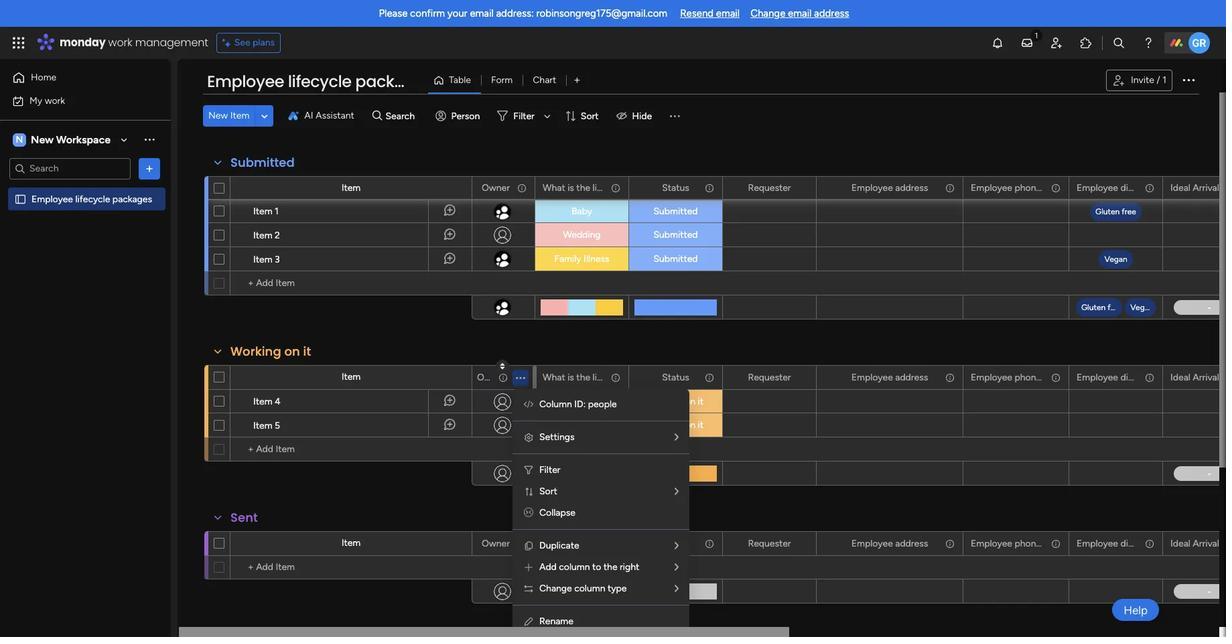 Task type: locate. For each thing, give the bounding box(es) containing it.
1 vertical spatial requester
[[748, 372, 791, 383]]

0 vertical spatial employee dietary restriction field
[[1074, 181, 1196, 195]]

1 employee phone number field from the top
[[968, 181, 1076, 195]]

0 vertical spatial is
[[568, 182, 574, 193]]

2 employee phone number from the top
[[971, 372, 1076, 383]]

resend email link
[[681, 7, 740, 19]]

work for my
[[45, 95, 65, 106]]

0 horizontal spatial work
[[45, 95, 65, 106]]

wedding down id:
[[563, 420, 601, 431]]

search everything image
[[1113, 36, 1126, 50]]

what is the life event? up baby
[[543, 182, 636, 193]]

2 life from the top
[[593, 372, 606, 383]]

0 horizontal spatial new
[[31, 133, 54, 146]]

2 horizontal spatial email
[[788, 7, 812, 19]]

wedding down baby
[[563, 229, 601, 241]]

1 vertical spatial ideal
[[1171, 372, 1191, 383]]

employee dietary restriction
[[1077, 182, 1196, 193], [1077, 372, 1196, 383], [1077, 538, 1196, 549]]

0 vertical spatial owner
[[482, 182, 510, 193]]

column information image
[[611, 183, 621, 193], [705, 183, 715, 193], [1051, 183, 1062, 193], [498, 372, 509, 383], [705, 372, 715, 383], [945, 372, 956, 383], [1051, 372, 1062, 383], [945, 539, 956, 549]]

table button
[[428, 70, 481, 91]]

table
[[449, 74, 471, 86]]

requester
[[748, 182, 791, 193], [748, 372, 791, 383], [748, 538, 791, 549]]

employee phone number field for submitted
[[968, 181, 1076, 195]]

0 vertical spatial employee address
[[852, 182, 929, 193]]

2 vertical spatial working
[[648, 420, 683, 431]]

3 employee phone number from the top
[[971, 538, 1076, 549]]

add column to the right image
[[524, 562, 534, 573]]

list arrow image for change column type
[[675, 563, 679, 572]]

to
[[593, 562, 602, 573]]

list arrow image for change column type
[[675, 585, 679, 594]]

0 vertical spatial number
[[1044, 182, 1076, 193]]

3 ideal from the top
[[1171, 538, 1191, 549]]

0 vertical spatial status
[[662, 182, 690, 193]]

1 employee phone number from the top
[[971, 182, 1076, 193]]

Employee address field
[[849, 181, 932, 195], [849, 370, 932, 385], [849, 537, 932, 551]]

column information image for 3rd the employee address field from the bottom
[[945, 183, 956, 193]]

1 right /
[[1163, 74, 1167, 86]]

sort asc image
[[500, 363, 505, 371]]

0 vertical spatial employee phone number field
[[968, 181, 1076, 195]]

item 5
[[253, 420, 280, 432]]

Owner field
[[479, 181, 513, 195], [474, 370, 505, 385], [479, 537, 513, 551]]

3 employee dietary restriction from the top
[[1077, 538, 1196, 549]]

work inside my work button
[[45, 95, 65, 106]]

1 vertical spatial on
[[685, 396, 696, 408]]

what is the life event? field up baby
[[540, 181, 636, 195]]

item inside button
[[230, 110, 250, 121]]

1 horizontal spatial new
[[208, 110, 228, 121]]

submitted inside submitted field
[[231, 154, 295, 171]]

restriction
[[1153, 182, 1196, 193], [1153, 372, 1196, 383], [1153, 538, 1196, 549]]

employee for the employee address field corresponding to working on it
[[852, 372, 893, 383]]

/
[[1157, 74, 1161, 86]]

what is the life event? up add column to the right
[[543, 538, 636, 549]]

column information image for first employee phone number field from the bottom
[[1051, 539, 1062, 549]]

0 vertical spatial gluten
[[1096, 207, 1120, 217]]

Sent field
[[227, 509, 261, 527]]

resend email
[[681, 7, 740, 19]]

working for item 5
[[648, 420, 683, 431]]

2 ideal from the top
[[1171, 372, 1191, 383]]

0 vertical spatial ideal arrival d
[[1171, 182, 1227, 193]]

2 status field from the top
[[659, 370, 693, 385]]

it inside field
[[303, 343, 311, 360]]

1 vertical spatial employee lifecycle packages
[[32, 193, 152, 205]]

1 is from the top
[[568, 182, 574, 193]]

0 vertical spatial phone
[[1015, 182, 1042, 193]]

0 horizontal spatial employee lifecycle packages
[[32, 193, 152, 205]]

2 requester from the top
[[748, 372, 791, 383]]

change
[[751, 7, 786, 19], [540, 583, 572, 595]]

address
[[815, 7, 850, 19], [896, 182, 929, 193], [896, 372, 929, 383], [896, 538, 929, 549]]

1 up "2"
[[275, 206, 279, 217]]

What is the life event? field
[[540, 181, 636, 195], [540, 370, 636, 385], [540, 537, 636, 551]]

0 vertical spatial 1
[[1163, 74, 1167, 86]]

1 requester field from the top
[[745, 181, 795, 195]]

life
[[593, 182, 606, 193], [593, 372, 606, 383], [593, 538, 606, 549]]

work for monday
[[108, 35, 132, 50]]

n
[[16, 134, 23, 145]]

is up baby
[[568, 182, 574, 193]]

Requester field
[[745, 181, 795, 195], [745, 370, 795, 385], [745, 537, 795, 551]]

add column to the right
[[540, 562, 640, 573]]

gluten
[[1096, 207, 1120, 217], [1082, 303, 1106, 312]]

2 vertical spatial d
[[1222, 538, 1227, 549]]

notifications image
[[991, 36, 1005, 50]]

employee lifecycle packages down search in workspace field
[[32, 193, 152, 205]]

new inside workspace selection element
[[31, 133, 54, 146]]

invite / 1 button
[[1107, 70, 1173, 91]]

2 phone from the top
[[1015, 372, 1042, 383]]

1 ideal from the top
[[1171, 182, 1191, 193]]

1 employee dietary restriction from the top
[[1077, 182, 1196, 193]]

free
[[1122, 207, 1137, 217], [1108, 303, 1123, 312]]

what is the life event? field up add column to the right
[[540, 537, 636, 551]]

2 requester field from the top
[[745, 370, 795, 385]]

event? for 1st what is the life event? field
[[608, 182, 636, 193]]

2 vertical spatial what
[[543, 538, 566, 549]]

1 wedding from the top
[[563, 229, 601, 241]]

is
[[568, 182, 574, 193], [568, 372, 574, 383], [568, 538, 574, 549]]

work
[[108, 35, 132, 50], [45, 95, 65, 106]]

0 horizontal spatial change
[[540, 583, 572, 595]]

lifecycle down search in workspace field
[[75, 193, 110, 205]]

2 vertical spatial arrival
[[1193, 538, 1220, 549]]

1 restriction from the top
[[1153, 182, 1196, 193]]

2 vertical spatial owner field
[[479, 537, 513, 551]]

1 requester from the top
[[748, 182, 791, 193]]

1 vertical spatial employee address
[[852, 372, 929, 383]]

2 is from the top
[[568, 372, 574, 383]]

packages down options icon in the top of the page
[[113, 193, 152, 205]]

new
[[208, 110, 228, 121], [31, 133, 54, 146]]

home
[[31, 72, 56, 83]]

vegan
[[1105, 255, 1128, 264], [1131, 303, 1154, 312]]

2 ideal arrival d field from the top
[[1168, 370, 1227, 385]]

1 vertical spatial status
[[662, 372, 690, 383]]

column down add column to the right
[[575, 583, 606, 595]]

employee phone number for working on it
[[971, 372, 1076, 383]]

1 vertical spatial column
[[575, 583, 606, 595]]

1 vertical spatial packages
[[113, 193, 152, 205]]

2 vertical spatial ideal arrival d
[[1171, 538, 1227, 549]]

1 what is the life event? field from the top
[[540, 181, 636, 195]]

owner for the middle owner field
[[477, 372, 505, 383]]

2 list arrow image from the top
[[675, 585, 679, 594]]

what is the life event? for 2nd what is the life event? field from the bottom
[[543, 372, 636, 383]]

2 vertical spatial restriction
[[1153, 538, 1196, 549]]

1 vertical spatial vegan
[[1131, 303, 1154, 312]]

0 vertical spatial arrival
[[1193, 182, 1220, 193]]

3 employee address from the top
[[852, 538, 929, 549]]

employee for submitted's employee phone number field
[[971, 182, 1013, 193]]

the
[[577, 182, 591, 193], [577, 372, 591, 383], [577, 538, 591, 549], [604, 562, 618, 573]]

confirm
[[410, 7, 445, 19]]

form button
[[481, 70, 523, 91]]

0 vertical spatial requester
[[748, 182, 791, 193]]

1 horizontal spatial packages
[[356, 70, 434, 93]]

on
[[285, 343, 300, 360], [685, 396, 696, 408], [685, 420, 696, 431]]

2 event? from the top
[[608, 372, 636, 383]]

monday work management
[[60, 35, 208, 50]]

number
[[1044, 182, 1076, 193], [1044, 372, 1076, 383], [1044, 538, 1076, 549]]

event?
[[608, 182, 636, 193], [608, 372, 636, 383], [608, 538, 636, 549]]

rename image
[[524, 617, 534, 627]]

1 vertical spatial list arrow image
[[675, 585, 679, 594]]

dietary
[[1121, 182, 1150, 193], [1121, 372, 1150, 383], [1121, 538, 1150, 549]]

employee lifecycle packages up ai assistant button
[[207, 70, 434, 93]]

menu image
[[668, 109, 682, 123]]

0 vertical spatial dietary
[[1121, 182, 1150, 193]]

+ Add Item text field
[[237, 442, 466, 458]]

0 vertical spatial employee address field
[[849, 181, 932, 195]]

item
[[230, 110, 250, 121], [342, 182, 361, 194], [253, 206, 273, 217], [253, 230, 273, 241], [253, 254, 273, 265], [342, 371, 361, 383], [253, 396, 273, 408], [253, 420, 273, 432], [342, 538, 361, 549]]

employee
[[207, 70, 284, 93], [852, 182, 893, 193], [971, 182, 1013, 193], [1077, 182, 1119, 193], [32, 193, 73, 205], [852, 372, 893, 383], [971, 372, 1013, 383], [1077, 372, 1119, 383], [852, 538, 893, 549], [971, 538, 1013, 549], [1077, 538, 1119, 549]]

2 employee address field from the top
[[849, 370, 932, 385]]

change down add
[[540, 583, 572, 595]]

work right my
[[45, 95, 65, 106]]

1 vertical spatial requester field
[[745, 370, 795, 385]]

new right the n
[[31, 133, 54, 146]]

employee for 1st employee dietary restriction field from the top
[[1077, 182, 1119, 193]]

3 list arrow image from the top
[[675, 563, 679, 572]]

5
[[275, 420, 280, 432]]

1 dietary from the top
[[1121, 182, 1150, 193]]

1 vertical spatial change
[[540, 583, 572, 595]]

2 what is the life event? from the top
[[543, 372, 636, 383]]

2 email from the left
[[716, 7, 740, 19]]

1 vertical spatial employee dietary restriction field
[[1074, 370, 1196, 385]]

1 status from the top
[[662, 182, 690, 193]]

2 wedding from the top
[[563, 420, 601, 431]]

1 vertical spatial status field
[[659, 370, 693, 385]]

lifecycle
[[288, 70, 352, 93], [75, 193, 110, 205]]

sort right arrow down image
[[581, 110, 599, 122]]

sent
[[231, 509, 258, 526]]

event? for 2nd what is the life event? field from the bottom
[[608, 372, 636, 383]]

0 horizontal spatial 1
[[275, 206, 279, 217]]

invite
[[1132, 74, 1155, 86]]

Employee lifecycle packages field
[[204, 70, 434, 93]]

0 vertical spatial ideal arrival d field
[[1168, 181, 1227, 195]]

3 ideal arrival d field from the top
[[1168, 537, 1227, 551]]

filter
[[514, 110, 535, 122], [540, 465, 561, 476]]

column
[[540, 399, 572, 410]]

2 d from the top
[[1222, 372, 1227, 383]]

2 + add item text field from the top
[[237, 560, 466, 576]]

1 number from the top
[[1044, 182, 1076, 193]]

2 employee phone number field from the top
[[968, 370, 1076, 385]]

1 vertical spatial 1
[[275, 206, 279, 217]]

0 vertical spatial working
[[231, 343, 281, 360]]

0 vertical spatial restriction
[[1153, 182, 1196, 193]]

3 what is the life event? from the top
[[543, 538, 636, 549]]

column information image for 2nd what is the life event? field from the bottom
[[611, 372, 621, 383]]

1 horizontal spatial 1
[[1163, 74, 1167, 86]]

1 vertical spatial arrival
[[1193, 372, 1220, 383]]

options image
[[1181, 72, 1197, 88]]

filter button
[[492, 105, 556, 127]]

rename
[[540, 616, 574, 627]]

2 employee address from the top
[[852, 372, 929, 383]]

phone for submitted
[[1015, 182, 1042, 193]]

working for item 4
[[648, 396, 683, 408]]

2 number from the top
[[1044, 372, 1076, 383]]

packages
[[356, 70, 434, 93], [113, 193, 152, 205]]

0 vertical spatial list arrow image
[[675, 542, 679, 551]]

new left "angle down" icon
[[208, 110, 228, 121]]

1 horizontal spatial work
[[108, 35, 132, 50]]

0 vertical spatial + add item text field
[[237, 276, 466, 292]]

2 vertical spatial employee phone number field
[[968, 537, 1076, 551]]

0 vertical spatial column
[[559, 562, 590, 573]]

1 vertical spatial d
[[1222, 372, 1227, 383]]

employee phone number
[[971, 182, 1076, 193], [971, 372, 1076, 383], [971, 538, 1076, 549]]

+ Add Item text field
[[237, 276, 466, 292], [237, 560, 466, 576]]

column left to
[[559, 562, 590, 573]]

filter right filter icon
[[540, 465, 561, 476]]

it
[[303, 343, 311, 360], [698, 396, 704, 408], [698, 420, 704, 431]]

2 vertical spatial dietary
[[1121, 538, 1150, 549]]

1 what is the life event? from the top
[[543, 182, 636, 193]]

Employee phone number field
[[968, 181, 1076, 195], [968, 370, 1076, 385], [968, 537, 1076, 551]]

sort desc image
[[500, 363, 505, 371]]

2 vertical spatial list arrow image
[[675, 563, 679, 572]]

duplicate image
[[524, 541, 534, 552]]

submitted
[[231, 154, 295, 171], [654, 206, 698, 217], [654, 229, 698, 241], [654, 253, 698, 265]]

3 is from the top
[[568, 538, 574, 549]]

1 horizontal spatial lifecycle
[[288, 70, 352, 93]]

4
[[275, 396, 281, 408]]

phone
[[1015, 182, 1042, 193], [1015, 372, 1042, 383], [1015, 538, 1042, 549]]

work right monday
[[108, 35, 132, 50]]

working
[[231, 343, 281, 360], [648, 396, 683, 408], [648, 420, 683, 431]]

employee lifecycle packages inside list box
[[32, 193, 152, 205]]

chart button
[[523, 70, 567, 91]]

packages inside list box
[[113, 193, 152, 205]]

email
[[470, 7, 494, 19], [716, 7, 740, 19], [788, 7, 812, 19]]

2 list arrow image from the top
[[675, 487, 679, 497]]

1 vertical spatial what is the life event?
[[543, 372, 636, 383]]

1 vertical spatial employee phone number
[[971, 372, 1076, 383]]

lifecycle up ai assistant button
[[288, 70, 352, 93]]

working on it inside field
[[231, 343, 311, 360]]

1 vertical spatial new
[[31, 133, 54, 146]]

2 vertical spatial it
[[698, 420, 704, 431]]

0 vertical spatial requester field
[[745, 181, 795, 195]]

what is the life event? up the anniversary on the bottom of the page
[[543, 372, 636, 383]]

0 vertical spatial new
[[208, 110, 228, 121]]

change column type image
[[524, 584, 534, 595]]

what is the life event? field up work anniversary
[[540, 370, 636, 385]]

employee address for working on it
[[852, 372, 929, 383]]

see
[[234, 37, 250, 48]]

3 employee dietary restriction field from the top
[[1074, 537, 1196, 551]]

0 vertical spatial event?
[[608, 182, 636, 193]]

column information image for 1st employee dietary restriction field from the top
[[1145, 183, 1156, 193]]

3 email from the left
[[788, 7, 812, 19]]

wedding
[[563, 229, 601, 241], [563, 420, 601, 431]]

option
[[0, 187, 171, 190]]

column
[[559, 562, 590, 573], [575, 583, 606, 595]]

employee for working on it employee phone number field
[[971, 372, 1013, 383]]

Status field
[[659, 181, 693, 195], [659, 370, 693, 385], [659, 537, 693, 551]]

phone for working on it
[[1015, 372, 1042, 383]]

is for 1st what is the life event? field
[[568, 182, 574, 193]]

1 vertical spatial free
[[1108, 303, 1123, 312]]

3 restriction from the top
[[1153, 538, 1196, 549]]

2 vertical spatial what is the life event? field
[[540, 537, 636, 551]]

working on it for 4
[[648, 396, 704, 408]]

email for resend email
[[716, 7, 740, 19]]

change right resend email
[[751, 7, 786, 19]]

Ideal Arrival D field
[[1168, 181, 1227, 195], [1168, 370, 1227, 385], [1168, 537, 1227, 551]]

0 vertical spatial what is the life event? field
[[540, 181, 636, 195]]

list arrow image for duplicate
[[675, 542, 679, 551]]

1 vertical spatial list arrow image
[[675, 487, 679, 497]]

is for 3rd what is the life event? field from the top of the page
[[568, 538, 574, 549]]

list arrow image
[[675, 542, 679, 551], [675, 585, 679, 594]]

1 vertical spatial owner
[[477, 372, 505, 383]]

1 vertical spatial event?
[[608, 372, 636, 383]]

1 vertical spatial sort
[[540, 486, 558, 497]]

is up add column to the right
[[568, 538, 574, 549]]

0 vertical spatial life
[[593, 182, 606, 193]]

3 requester from the top
[[748, 538, 791, 549]]

1 vertical spatial wedding
[[563, 420, 601, 431]]

2 vertical spatial on
[[685, 420, 696, 431]]

1 vertical spatial phone
[[1015, 372, 1042, 383]]

1 vertical spatial lifecycle
[[75, 193, 110, 205]]

2 vertical spatial status
[[662, 538, 690, 549]]

new inside button
[[208, 110, 228, 121]]

1 horizontal spatial sort
[[581, 110, 599, 122]]

employee phone number field for working on it
[[968, 370, 1076, 385]]

1 event? from the top
[[608, 182, 636, 193]]

1 vertical spatial ideal arrival d field
[[1168, 370, 1227, 385]]

status
[[662, 182, 690, 193], [662, 372, 690, 383], [662, 538, 690, 549]]

1 vertical spatial employee phone number field
[[968, 370, 1076, 385]]

type
[[608, 583, 627, 595]]

packages up search field
[[356, 70, 434, 93]]

code image
[[524, 400, 534, 409]]

baby
[[572, 206, 593, 217]]

column information image
[[517, 183, 528, 193], [945, 183, 956, 193], [1145, 183, 1156, 193], [611, 372, 621, 383], [1145, 372, 1156, 383], [517, 539, 528, 549], [705, 539, 715, 549], [1051, 539, 1062, 549], [1145, 539, 1156, 549]]

2 vertical spatial phone
[[1015, 538, 1042, 549]]

1
[[1163, 74, 1167, 86], [275, 206, 279, 217]]

employee phone number for submitted
[[971, 182, 1076, 193]]

1 status field from the top
[[659, 181, 693, 195]]

2 vertical spatial working on it
[[648, 420, 704, 431]]

0 vertical spatial d
[[1222, 182, 1227, 193]]

filter left arrow down image
[[514, 110, 535, 122]]

employee for 3rd the employee address field from the bottom
[[852, 182, 893, 193]]

0 vertical spatial filter
[[514, 110, 535, 122]]

owner
[[482, 182, 510, 193], [477, 372, 505, 383], [482, 538, 510, 549]]

what is the life event? for 1st what is the life event? field
[[543, 182, 636, 193]]

v2 collapse column outline image
[[524, 507, 534, 519]]

id:
[[575, 399, 586, 410]]

1 phone from the top
[[1015, 182, 1042, 193]]

anniversary
[[570, 396, 619, 408]]

0 vertical spatial work
[[108, 35, 132, 50]]

help image
[[1142, 36, 1156, 50]]

0 vertical spatial it
[[303, 343, 311, 360]]

is up work anniversary
[[568, 372, 574, 383]]

Employee dietary restriction field
[[1074, 181, 1196, 195], [1074, 370, 1196, 385], [1074, 537, 1196, 551]]

2 vertical spatial ideal
[[1171, 538, 1191, 549]]

angle down image
[[261, 111, 268, 121]]

employee for the employee address field related to sent
[[852, 538, 893, 549]]

1 vertical spatial + add item text field
[[237, 560, 466, 576]]

3 event? from the top
[[608, 538, 636, 549]]

1 list arrow image from the top
[[675, 542, 679, 551]]

person button
[[430, 105, 488, 127]]

robinsongreg175@gmail.com
[[537, 7, 668, 19]]

see plans button
[[216, 33, 281, 53]]

1 vertical spatial it
[[698, 396, 704, 408]]

2 vertical spatial status field
[[659, 537, 693, 551]]

list arrow image
[[675, 433, 679, 442], [675, 487, 679, 497], [675, 563, 679, 572]]

list arrow image for collapse
[[675, 487, 679, 497]]

form
[[491, 74, 513, 86]]

3 employee address field from the top
[[849, 537, 932, 551]]

sort right sort icon
[[540, 486, 558, 497]]

2 vertical spatial employee address
[[852, 538, 929, 549]]

2 vertical spatial owner
[[482, 538, 510, 549]]

0 vertical spatial what
[[543, 182, 566, 193]]

1 what from the top
[[543, 182, 566, 193]]



Task type: describe. For each thing, give the bounding box(es) containing it.
please confirm your email address: robinsongreg175@gmail.com
[[379, 7, 668, 19]]

arrow down image
[[540, 108, 556, 124]]

1 employee address from the top
[[852, 182, 929, 193]]

management
[[135, 35, 208, 50]]

1 inside 'button'
[[1163, 74, 1167, 86]]

public board image
[[14, 193, 27, 205]]

my work button
[[8, 90, 144, 112]]

3 number from the top
[[1044, 538, 1076, 549]]

3
[[275, 254, 280, 265]]

2 status from the top
[[662, 372, 690, 383]]

new item
[[208, 110, 250, 121]]

change email address
[[751, 7, 850, 19]]

what is the life event? for 3rd what is the life event? field from the top of the page
[[543, 538, 636, 549]]

ai assistant button
[[283, 105, 360, 127]]

sort button
[[560, 105, 607, 127]]

on for 4
[[685, 396, 696, 408]]

is for 2nd what is the life event? field from the bottom
[[568, 372, 574, 383]]

chart
[[533, 74, 557, 86]]

column information image for owner field to the top
[[517, 183, 528, 193]]

address:
[[496, 7, 534, 19]]

2 restriction from the top
[[1153, 372, 1196, 383]]

employee address field for working on it
[[849, 370, 932, 385]]

v2 search image
[[373, 108, 382, 124]]

1 image
[[1031, 27, 1043, 43]]

apps image
[[1080, 36, 1093, 50]]

0 horizontal spatial vegan
[[1105, 255, 1128, 264]]

2 what is the life event? field from the top
[[540, 370, 636, 385]]

requester for 3rd requester field from the top of the page
[[748, 538, 791, 549]]

event? for 3rd what is the life event? field from the top of the page
[[608, 538, 636, 549]]

owner for bottom owner field
[[482, 538, 510, 549]]

1 email from the left
[[470, 7, 494, 19]]

workspace
[[56, 133, 111, 146]]

monday
[[60, 35, 106, 50]]

requester for second requester field from the bottom
[[748, 372, 791, 383]]

help
[[1124, 604, 1148, 617]]

people
[[588, 399, 617, 410]]

work
[[545, 396, 567, 408]]

3 d from the top
[[1222, 538, 1227, 549]]

new for new workspace
[[31, 133, 54, 146]]

column information image for 2nd employee dietary restriction field from the top of the page
[[1145, 372, 1156, 383]]

number for submitted
[[1044, 182, 1076, 193]]

3 dietary from the top
[[1121, 538, 1150, 549]]

ai
[[305, 110, 313, 121]]

3 phone from the top
[[1015, 538, 1042, 549]]

2 arrival from the top
[[1193, 372, 1220, 383]]

duplicate
[[540, 540, 580, 552]]

greg robinson image
[[1189, 32, 1211, 54]]

1 employee dietary restriction field from the top
[[1074, 181, 1196, 195]]

column for change
[[575, 583, 606, 595]]

hide button
[[611, 105, 660, 127]]

please
[[379, 7, 408, 19]]

help button
[[1113, 599, 1160, 621]]

employee for first employee phone number field from the bottom
[[971, 538, 1013, 549]]

1 ideal arrival d from the top
[[1171, 182, 1227, 193]]

1 + add item text field from the top
[[237, 276, 466, 292]]

workspace selection element
[[13, 132, 113, 148]]

lifecycle inside list box
[[75, 193, 110, 205]]

select product image
[[12, 36, 25, 50]]

owner for owner field to the top
[[482, 182, 510, 193]]

3 life from the top
[[593, 538, 606, 549]]

change for change email address
[[751, 7, 786, 19]]

your
[[448, 7, 468, 19]]

family
[[555, 253, 582, 265]]

my work
[[29, 95, 65, 106]]

3 employee phone number field from the top
[[968, 537, 1076, 551]]

item 4
[[253, 396, 281, 408]]

column information image for third employee dietary restriction field
[[1145, 539, 1156, 549]]

filter inside popup button
[[514, 110, 535, 122]]

workspace options image
[[143, 133, 156, 146]]

employee for 2nd employee dietary restriction field from the top of the page
[[1077, 372, 1119, 383]]

3 requester field from the top
[[745, 537, 795, 551]]

0 vertical spatial gluten free
[[1096, 207, 1137, 217]]

2 what from the top
[[543, 372, 566, 383]]

workspace image
[[13, 132, 26, 147]]

3 arrival from the top
[[1193, 538, 1220, 549]]

change email address link
[[751, 7, 850, 19]]

home button
[[8, 67, 144, 88]]

change column type
[[540, 583, 627, 595]]

item 1
[[253, 206, 279, 217]]

working on it for 5
[[648, 420, 704, 431]]

it for 4
[[698, 396, 704, 408]]

working inside field
[[231, 343, 281, 360]]

Working on it field
[[227, 343, 315, 361]]

lifecycle inside field
[[288, 70, 352, 93]]

number for working on it
[[1044, 372, 1076, 383]]

work anniversary
[[545, 396, 619, 408]]

1 horizontal spatial filter
[[540, 465, 561, 476]]

person
[[451, 110, 480, 122]]

employee lifecycle packages inside field
[[207, 70, 434, 93]]

illness
[[584, 253, 610, 265]]

1 arrival from the top
[[1193, 182, 1220, 193]]

invite / 1
[[1132, 74, 1167, 86]]

the right to
[[604, 562, 618, 573]]

2
[[275, 230, 280, 241]]

settings image
[[524, 432, 534, 443]]

ai logo image
[[288, 111, 299, 121]]

sort inside popup button
[[581, 110, 599, 122]]

3 status field from the top
[[659, 537, 693, 551]]

Search field
[[382, 107, 423, 125]]

1 life from the top
[[593, 182, 606, 193]]

my
[[29, 95, 42, 106]]

item 3
[[253, 254, 280, 265]]

2 ideal arrival d from the top
[[1171, 372, 1227, 383]]

email for change email address
[[788, 7, 812, 19]]

new for new item
[[208, 110, 228, 121]]

1 vertical spatial gluten free
[[1082, 303, 1123, 312]]

on for 5
[[685, 420, 696, 431]]

invite members image
[[1050, 36, 1064, 50]]

packages inside field
[[356, 70, 434, 93]]

3 status from the top
[[662, 538, 690, 549]]

add
[[540, 562, 557, 573]]

1 employee address field from the top
[[849, 181, 932, 195]]

1 vertical spatial gluten
[[1082, 303, 1106, 312]]

new workspace
[[31, 133, 111, 146]]

sort image
[[524, 487, 534, 497]]

add view image
[[575, 75, 580, 85]]

see plans
[[234, 37, 275, 48]]

1 list arrow image from the top
[[675, 433, 679, 442]]

requester for 3rd requester field from the bottom
[[748, 182, 791, 193]]

new item button
[[203, 105, 255, 127]]

hide
[[633, 110, 652, 122]]

0 vertical spatial free
[[1122, 207, 1137, 217]]

options image
[[143, 162, 156, 175]]

column for add
[[559, 562, 590, 573]]

ai assistant
[[305, 110, 354, 121]]

plans
[[253, 37, 275, 48]]

Search in workspace field
[[28, 161, 112, 176]]

0 vertical spatial owner field
[[479, 181, 513, 195]]

on inside field
[[285, 343, 300, 360]]

right
[[620, 562, 640, 573]]

settings
[[540, 432, 575, 443]]

0 horizontal spatial sort
[[540, 486, 558, 497]]

2 employee dietary restriction from the top
[[1077, 372, 1196, 383]]

1 d from the top
[[1222, 182, 1227, 193]]

1 horizontal spatial vegan
[[1131, 303, 1154, 312]]

the up baby
[[577, 182, 591, 193]]

1 ideal arrival d field from the top
[[1168, 181, 1227, 195]]

employee lifecycle packages list box
[[0, 185, 171, 391]]

3 what is the life event? field from the top
[[540, 537, 636, 551]]

item 2
[[253, 230, 280, 241]]

it for 5
[[698, 420, 704, 431]]

2 employee dietary restriction field from the top
[[1074, 370, 1196, 385]]

employee for third employee dietary restriction field
[[1077, 538, 1119, 549]]

Submitted field
[[227, 154, 298, 172]]

resend
[[681, 7, 714, 19]]

inbox image
[[1021, 36, 1034, 50]]

employee inside list box
[[32, 193, 73, 205]]

assistant
[[316, 110, 354, 121]]

change for change column type
[[540, 583, 572, 595]]

2 dietary from the top
[[1121, 372, 1150, 383]]

1 vertical spatial owner field
[[474, 370, 505, 385]]

collapse
[[540, 507, 576, 519]]

3 what from the top
[[543, 538, 566, 549]]

3 ideal arrival d from the top
[[1171, 538, 1227, 549]]

family illness
[[555, 253, 610, 265]]

the up work anniversary
[[577, 372, 591, 383]]

employee address for sent
[[852, 538, 929, 549]]

filter image
[[524, 465, 534, 476]]

employee for employee lifecycle packages field
[[207, 70, 284, 93]]

column id: people
[[540, 399, 617, 410]]

employee address field for sent
[[849, 537, 932, 551]]

the up add column to the right
[[577, 538, 591, 549]]



Task type: vqa. For each thing, say whether or not it's contained in the screenshot.
Add column to the right
yes



